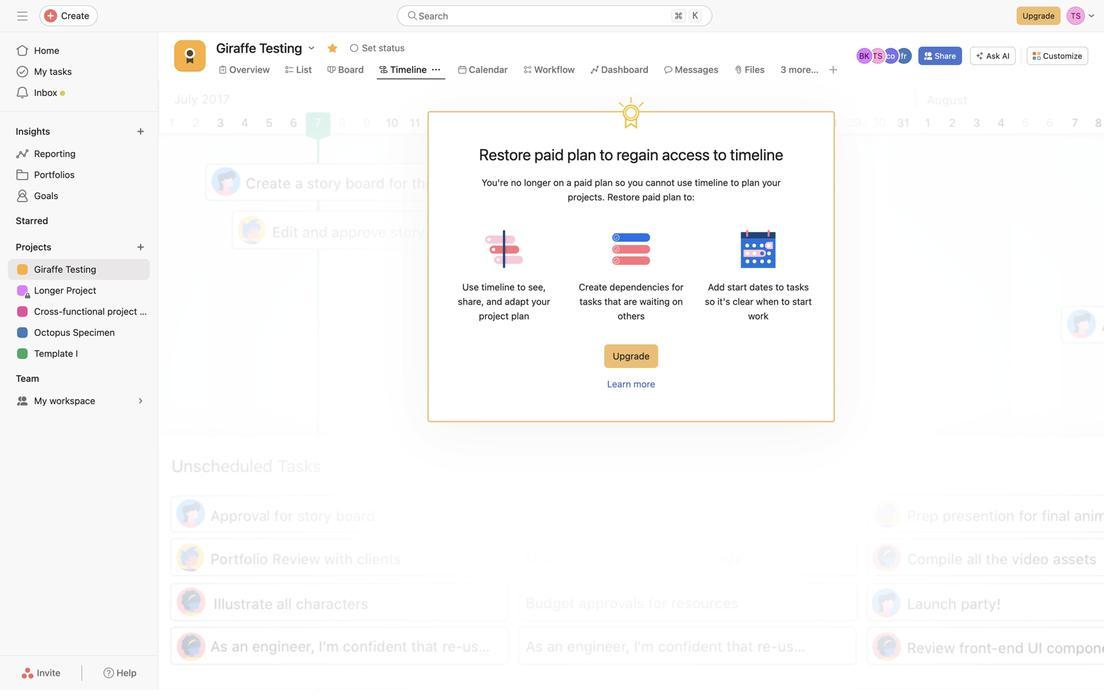 Task type: describe. For each thing, give the bounding box(es) containing it.
create dependencies for tasks that are waiting on others
[[579, 282, 684, 322]]

tasks inside add start dates to tasks so it's clear when to start work
[[787, 282, 810, 293]]

tab actions image
[[432, 66, 440, 74]]

0 vertical spatial start
[[728, 282, 748, 293]]

plan inside the use timeline to see, share, and adapt your project plan
[[512, 311, 530, 322]]

team button
[[13, 370, 51, 388]]

restore inside you're no longer on a paid plan so you cannot use timeline to plan your projects. restore paid plan to:
[[608, 192, 640, 203]]

it's
[[718, 296, 731, 307]]

timeline inside the use timeline to see, share, and adapt your project plan
[[482, 282, 515, 293]]

workflow
[[535, 64, 575, 75]]

restore paid plan to regain access to timeline
[[480, 145, 784, 164]]

overview link
[[219, 62, 270, 77]]

team
[[16, 373, 39, 384]]

1 horizontal spatial start
[[793, 296, 813, 307]]

my workspace
[[34, 396, 95, 406]]

help
[[117, 668, 137, 679]]

to right when
[[782, 296, 790, 307]]

add start dates to tasks so it's clear when to start work
[[705, 282, 813, 322]]

octopus specimen
[[34, 327, 115, 338]]

dates
[[750, 282, 774, 293]]

are
[[624, 296, 638, 307]]

0 horizontal spatial project
[[107, 306, 137, 317]]

giraffe testing
[[34, 264, 96, 275]]

longer
[[34, 285, 64, 296]]

set
[[362, 42, 376, 53]]

learn
[[608, 379, 632, 390]]

plan inside projects element
[[140, 306, 158, 317]]

my for my tasks
[[34, 66, 47, 77]]

set status
[[362, 42, 405, 53]]

to inside you're no longer on a paid plan so you cannot use timeline to plan your projects. restore paid plan to:
[[731, 177, 740, 188]]

add
[[708, 282, 725, 293]]

plan up the 'a'
[[568, 145, 597, 164]]

messages link
[[665, 62, 719, 77]]

hide sidebar image
[[17, 11, 28, 21]]

inbox link
[[8, 82, 150, 103]]

regain
[[617, 145, 659, 164]]

status
[[379, 42, 405, 53]]

plan up "projects."
[[595, 177, 613, 188]]

my for my workspace
[[34, 396, 47, 406]]

Search tasks, projects, and more text field
[[397, 5, 713, 26]]

longer project
[[34, 285, 96, 296]]

list link
[[286, 62, 312, 77]]

use
[[463, 282, 479, 293]]

customize button
[[1028, 47, 1089, 65]]

and
[[487, 296, 503, 307]]

your inside the use timeline to see, share, and adapt your project plan
[[532, 296, 551, 307]]

a
[[567, 177, 572, 188]]

3 more… button
[[781, 62, 819, 77]]

invite
[[37, 668, 61, 679]]

overview
[[230, 64, 270, 75]]

giraffe testing button
[[211, 39, 321, 57]]

learn more link
[[608, 379, 656, 390]]

inbox
[[34, 87, 57, 98]]

to right dates
[[776, 282, 785, 293]]

ai
[[1003, 51, 1010, 61]]

more…
[[789, 64, 819, 75]]

you've reached the maximum number of tabs. remove a tab to add a new one. image
[[829, 64, 839, 75]]

ts
[[873, 51, 883, 61]]

that
[[605, 296, 622, 307]]

functional
[[63, 306, 105, 317]]

0 vertical spatial upgrade button
[[1018, 7, 1062, 25]]

portfolios link
[[8, 164, 150, 185]]

access
[[663, 145, 710, 164]]

template i
[[34, 348, 78, 359]]

to timeline
[[714, 145, 784, 164]]

plan left 'to:' on the top of page
[[664, 192, 682, 203]]

use timeline to see, share, and adapt your project plan
[[458, 282, 551, 322]]

goals
[[34, 190, 58, 201]]

invite button
[[13, 662, 69, 685]]

see details, my workspace image
[[137, 397, 145, 405]]

plan down to timeline
[[742, 177, 760, 188]]

on inside you're no longer on a paid plan so you cannot use timeline to plan your projects. restore paid plan to:
[[554, 177, 565, 188]]

insights element
[[0, 120, 158, 209]]

⌘
[[675, 10, 683, 21]]

ask
[[987, 51, 1001, 61]]

share
[[935, 51, 957, 61]]

you're
[[482, 177, 509, 188]]

for
[[672, 282, 684, 293]]

portfolios
[[34, 169, 75, 180]]

tasks inside my tasks link
[[50, 66, 72, 77]]

0 horizontal spatial restore
[[480, 145, 531, 164]]

adapt
[[505, 296, 529, 307]]

project
[[66, 285, 96, 296]]

so inside you're no longer on a paid plan so you cannot use timeline to plan your projects. restore paid plan to:
[[616, 177, 626, 188]]

tasks inside the create dependencies for tasks that are waiting on others
[[580, 296, 602, 307]]

work
[[749, 311, 769, 322]]

projects.
[[568, 192, 605, 203]]

fr
[[902, 51, 907, 61]]

teams element
[[0, 367, 158, 414]]

octopus
[[34, 327, 70, 338]]

new project or portfolio image
[[137, 243, 145, 251]]



Task type: locate. For each thing, give the bounding box(es) containing it.
timeline right use
[[695, 177, 729, 188]]

1 vertical spatial paid
[[574, 177, 593, 188]]

on down for
[[673, 296, 683, 307]]

0 horizontal spatial create
[[61, 10, 89, 21]]

0 horizontal spatial paid
[[535, 145, 564, 164]]

None field
[[397, 5, 713, 26]]

0 horizontal spatial so
[[616, 177, 626, 188]]

restore down you
[[608, 192, 640, 203]]

remove from starred image
[[327, 43, 338, 53]]

upgrade button up learn more
[[605, 345, 659, 368]]

create up home link
[[61, 10, 89, 21]]

learn more
[[608, 379, 656, 390]]

create button
[[39, 5, 98, 26]]

1 vertical spatial tasks
[[787, 282, 810, 293]]

calendar link
[[459, 62, 508, 77]]

on
[[554, 177, 565, 188], [673, 296, 683, 307]]

create inside the create dependencies for tasks that are waiting on others
[[579, 282, 608, 293]]

start up clear
[[728, 282, 748, 293]]

my workspace link
[[8, 391, 150, 412]]

2 horizontal spatial paid
[[643, 192, 661, 203]]

files
[[745, 64, 765, 75]]

1 horizontal spatial upgrade button
[[1018, 7, 1062, 25]]

my inside my workspace link
[[34, 396, 47, 406]]

clear
[[733, 296, 754, 307]]

see,
[[529, 282, 546, 293]]

1 horizontal spatial create
[[579, 282, 608, 293]]

k
[[693, 10, 699, 21]]

create up that
[[579, 282, 608, 293]]

1 horizontal spatial timeline
[[695, 177, 729, 188]]

0 horizontal spatial start
[[728, 282, 748, 293]]

1 vertical spatial restore
[[608, 192, 640, 203]]

your down see,
[[532, 296, 551, 307]]

timeline inside you're no longer on a paid plan so you cannot use timeline to plan your projects. restore paid plan to:
[[695, 177, 729, 188]]

paid down cannot
[[643, 192, 661, 203]]

on left the 'a'
[[554, 177, 565, 188]]

to up the adapt
[[518, 282, 526, 293]]

1 my from the top
[[34, 66, 47, 77]]

set status button
[[345, 39, 411, 57]]

0 horizontal spatial timeline
[[482, 282, 515, 293]]

more
[[634, 379, 656, 390]]

board
[[338, 64, 364, 75]]

1 horizontal spatial project
[[479, 311, 509, 322]]

upgrade up learn more
[[613, 351, 650, 362]]

your down to timeline
[[763, 177, 781, 188]]

specimen
[[73, 327, 115, 338]]

tasks right dates
[[787, 282, 810, 293]]

0 vertical spatial on
[[554, 177, 565, 188]]

0 horizontal spatial on
[[554, 177, 565, 188]]

on inside the create dependencies for tasks that are waiting on others
[[673, 296, 683, 307]]

1 horizontal spatial restore
[[608, 192, 640, 203]]

project
[[107, 306, 137, 317], [479, 311, 509, 322]]

0 horizontal spatial tasks
[[50, 66, 72, 77]]

0 horizontal spatial your
[[532, 296, 551, 307]]

workspace
[[50, 396, 95, 406]]

upgrade button
[[1018, 7, 1062, 25], [605, 345, 659, 368]]

reporting
[[34, 148, 76, 159]]

1 vertical spatial start
[[793, 296, 813, 307]]

i
[[76, 348, 78, 359]]

3
[[781, 64, 787, 75]]

1 vertical spatial create
[[579, 282, 608, 293]]

1 vertical spatial my
[[34, 396, 47, 406]]

to
[[600, 145, 614, 164], [731, 177, 740, 188], [518, 282, 526, 293], [776, 282, 785, 293], [782, 296, 790, 307]]

upgrade for the topmost upgrade button
[[1023, 11, 1056, 20]]

0 vertical spatial create
[[61, 10, 89, 21]]

upgrade
[[1023, 11, 1056, 20], [613, 351, 650, 362]]

use
[[678, 177, 693, 188]]

1 horizontal spatial paid
[[574, 177, 593, 188]]

project inside the use timeline to see, share, and adapt your project plan
[[479, 311, 509, 322]]

restore
[[480, 145, 531, 164], [608, 192, 640, 203]]

giraffe testing link
[[8, 259, 150, 280]]

my tasks link
[[8, 61, 150, 82]]

reporting link
[[8, 143, 150, 164]]

create for create dependencies for tasks that are waiting on others
[[579, 282, 608, 293]]

start right when
[[793, 296, 813, 307]]

template
[[34, 348, 73, 359]]

dashboard link
[[591, 62, 649, 77]]

paid
[[535, 145, 564, 164], [574, 177, 593, 188], [643, 192, 661, 203]]

your inside you're no longer on a paid plan so you cannot use timeline to plan your projects. restore paid plan to:
[[763, 177, 781, 188]]

1 vertical spatial your
[[532, 296, 551, 307]]

cross-functional project plan
[[34, 306, 158, 317]]

projects
[[16, 242, 51, 253]]

home
[[34, 45, 59, 56]]

others
[[618, 311, 645, 322]]

giraffe
[[34, 264, 63, 275]]

longer
[[524, 177, 551, 188]]

0 vertical spatial tasks
[[50, 66, 72, 77]]

to:
[[684, 192, 695, 203]]

0 vertical spatial your
[[763, 177, 781, 188]]

no
[[511, 177, 522, 188]]

1 vertical spatial upgrade button
[[605, 345, 659, 368]]

my down the team dropdown button
[[34, 396, 47, 406]]

2 vertical spatial tasks
[[580, 296, 602, 307]]

home link
[[8, 40, 150, 61]]

1 horizontal spatial tasks
[[580, 296, 602, 307]]

dependencies
[[610, 282, 670, 293]]

board link
[[328, 62, 364, 77]]

to down to timeline
[[731, 177, 740, 188]]

project up specimen on the top left of page
[[107, 306, 137, 317]]

0 vertical spatial my
[[34, 66, 47, 77]]

1 horizontal spatial upgrade
[[1023, 11, 1056, 20]]

timeline up the and
[[482, 282, 515, 293]]

0 horizontal spatial upgrade button
[[605, 345, 659, 368]]

ribbon image
[[182, 48, 198, 64]]

to left 'regain'
[[600, 145, 614, 164]]

goals link
[[8, 185, 150, 207]]

1 horizontal spatial so
[[705, 296, 716, 307]]

so left you
[[616, 177, 626, 188]]

create for create
[[61, 10, 89, 21]]

2 vertical spatial paid
[[643, 192, 661, 203]]

cross-
[[34, 306, 63, 317]]

create
[[61, 10, 89, 21], [579, 282, 608, 293]]

your
[[763, 177, 781, 188], [532, 296, 551, 307]]

2 my from the top
[[34, 396, 47, 406]]

my inside my tasks link
[[34, 66, 47, 77]]

paid right the 'a'
[[574, 177, 593, 188]]

cross-functional project plan link
[[8, 301, 158, 322]]

tasks down home
[[50, 66, 72, 77]]

plan down the adapt
[[512, 311, 530, 322]]

template i link
[[8, 343, 150, 364]]

paid up longer
[[535, 145, 564, 164]]

co
[[887, 51, 896, 61]]

0 vertical spatial paid
[[535, 145, 564, 164]]

files link
[[735, 62, 765, 77]]

bk
[[860, 51, 870, 61]]

1 horizontal spatial on
[[673, 296, 683, 307]]

new insights image
[[137, 128, 145, 135]]

1 vertical spatial on
[[673, 296, 683, 307]]

0 vertical spatial upgrade
[[1023, 11, 1056, 20]]

so left it's at the top right of the page
[[705, 296, 716, 307]]

1 vertical spatial upgrade
[[613, 351, 650, 362]]

testing
[[65, 264, 96, 275]]

starred
[[16, 215, 48, 226]]

customize
[[1044, 51, 1083, 61]]

list
[[296, 64, 312, 75]]

longer project link
[[8, 280, 150, 301]]

upgrade button up 'customize' dropdown button
[[1018, 7, 1062, 25]]

so inside add start dates to tasks so it's clear when to start work
[[705, 296, 716, 307]]

upgrade up 'customize' dropdown button
[[1023, 11, 1056, 20]]

dashboard
[[602, 64, 649, 75]]

1 vertical spatial timeline
[[482, 282, 515, 293]]

1 horizontal spatial your
[[763, 177, 781, 188]]

timeline link
[[380, 62, 427, 77]]

tasks left that
[[580, 296, 602, 307]]

my up inbox
[[34, 66, 47, 77]]

messages
[[675, 64, 719, 75]]

0 horizontal spatial upgrade
[[613, 351, 650, 362]]

octopus specimen link
[[8, 322, 150, 343]]

0 vertical spatial timeline
[[695, 177, 729, 188]]

project down the and
[[479, 311, 509, 322]]

restore up you're
[[480, 145, 531, 164]]

to inside the use timeline to see, share, and adapt your project plan
[[518, 282, 526, 293]]

timeline
[[390, 64, 427, 75]]

projects button
[[13, 238, 63, 257]]

cannot
[[646, 177, 675, 188]]

insights
[[16, 126, 50, 137]]

share button
[[919, 47, 963, 65]]

global element
[[0, 32, 158, 111]]

plan down new project or portfolio image
[[140, 306, 158, 317]]

0 vertical spatial so
[[616, 177, 626, 188]]

create inside dropdown button
[[61, 10, 89, 21]]

3 more…
[[781, 64, 819, 75]]

projects element
[[0, 235, 158, 367]]

0 vertical spatial restore
[[480, 145, 531, 164]]

upgrade for bottommost upgrade button
[[613, 351, 650, 362]]

1 vertical spatial so
[[705, 296, 716, 307]]

calendar
[[469, 64, 508, 75]]

you
[[628, 177, 644, 188]]

my
[[34, 66, 47, 77], [34, 396, 47, 406]]

2 horizontal spatial tasks
[[787, 282, 810, 293]]



Task type: vqa. For each thing, say whether or not it's contained in the screenshot.
CO
yes



